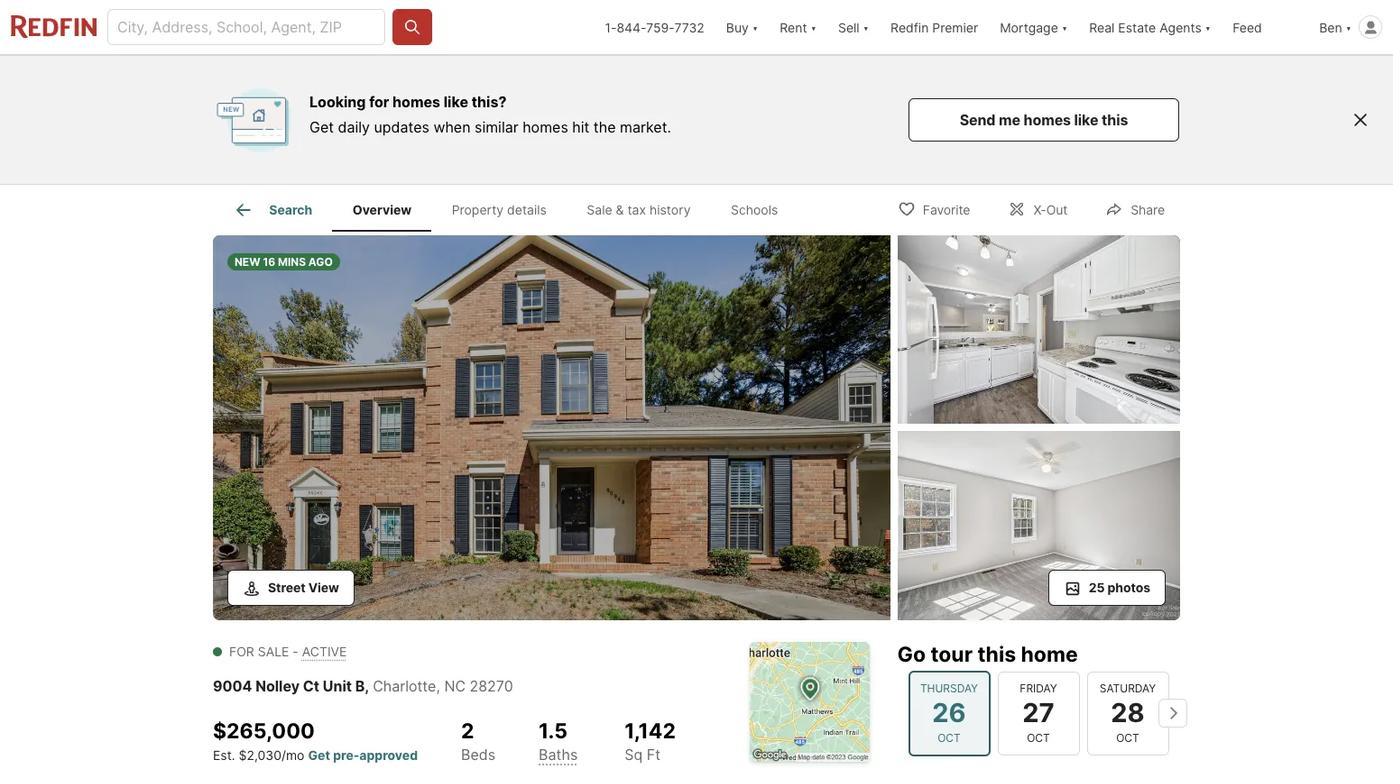 Task type: vqa. For each thing, say whether or not it's contained in the screenshot.
Overview tab
yes



Task type: locate. For each thing, give the bounding box(es) containing it.
feed
[[1233, 19, 1262, 35]]

1 horizontal spatial homes
[[523, 118, 568, 136]]

▾ right the mortgage
[[1062, 19, 1068, 35]]

for
[[229, 644, 254, 659]]

ct
[[303, 677, 320, 695]]

▾ right agents
[[1205, 19, 1211, 35]]

homes inside send me homes like this button
[[1024, 111, 1071, 129]]

▾ right ben
[[1346, 19, 1352, 35]]

▾
[[752, 19, 758, 35], [811, 19, 817, 35], [863, 19, 869, 35], [1062, 19, 1068, 35], [1205, 19, 1211, 35], [1346, 19, 1352, 35]]

4 ▾ from the left
[[1062, 19, 1068, 35]]

premier
[[932, 19, 978, 35]]

beds
[[461, 747, 496, 765]]

property details
[[452, 202, 547, 218]]

like up the "when" on the top of the page
[[444, 93, 468, 111]]

oct down 27
[[1028, 731, 1051, 745]]

tab list
[[213, 185, 813, 232]]

1 oct from the left
[[938, 731, 961, 745]]

nolley
[[256, 677, 300, 695]]

feed button
[[1222, 0, 1309, 54]]

rent
[[780, 19, 807, 35]]

1 horizontal spatial like
[[1074, 111, 1099, 129]]

est.
[[213, 748, 235, 764]]

0 horizontal spatial like
[[444, 93, 468, 111]]

844-
[[617, 19, 646, 35]]

▾ right the buy
[[752, 19, 758, 35]]

get inside looking for homes like this? get daily updates when similar homes hit the market.
[[310, 118, 334, 136]]

0 horizontal spatial ,
[[365, 677, 369, 695]]

▾ for sell ▾
[[863, 19, 869, 35]]

2 , from the left
[[436, 677, 440, 695]]

friday
[[1020, 682, 1058, 696]]

homes
[[393, 93, 440, 111], [1024, 111, 1071, 129], [523, 118, 568, 136]]

buy ▾ button
[[715, 0, 769, 54]]

mortgage ▾ button
[[1000, 0, 1068, 54]]

2 oct from the left
[[1028, 731, 1051, 745]]

schools tab
[[711, 189, 798, 232]]

details
[[507, 202, 547, 218]]

sell ▾
[[838, 19, 869, 35]]

real estate agents ▾
[[1089, 19, 1211, 35]]

oct down 28
[[1117, 731, 1140, 745]]

/mo
[[282, 748, 305, 764]]

tab list containing search
[[213, 185, 813, 232]]

homes up updates
[[393, 93, 440, 111]]

0 horizontal spatial this
[[978, 642, 1017, 667]]

pre-
[[333, 748, 359, 764]]

rent ▾ button
[[769, 0, 827, 54]]

oct for 28
[[1117, 731, 1140, 745]]

1.5
[[539, 719, 568, 744]]

redfin image
[[214, 79, 295, 161]]

sale & tax history tab
[[567, 189, 711, 232]]

baths link
[[539, 747, 578, 765]]

approved
[[359, 748, 418, 764]]

like inside looking for homes like this? get daily updates when similar homes hit the market.
[[444, 93, 468, 111]]

0 vertical spatial this
[[1102, 111, 1128, 129]]

nc
[[444, 677, 466, 695]]

homes left hit
[[523, 118, 568, 136]]

25
[[1089, 580, 1105, 595]]

27
[[1023, 698, 1055, 729]]

1 horizontal spatial ,
[[436, 677, 440, 695]]

get
[[310, 118, 334, 136], [308, 748, 330, 764]]

get right /mo
[[308, 748, 330, 764]]

saturday 28 oct
[[1100, 682, 1157, 745]]

25 photos
[[1089, 580, 1151, 595]]

2 horizontal spatial homes
[[1024, 111, 1071, 129]]

sale & tax history
[[587, 202, 691, 218]]

map entry image
[[750, 642, 870, 762]]

active link
[[302, 644, 347, 659]]

homes right me
[[1024, 111, 1071, 129]]

1 ▾ from the left
[[752, 19, 758, 35]]

sq
[[625, 747, 643, 765]]

rent ▾ button
[[780, 0, 817, 54]]

1 horizontal spatial this
[[1102, 111, 1128, 129]]

1 horizontal spatial oct
[[1028, 731, 1051, 745]]

send me homes like this button
[[909, 98, 1179, 142]]

like right me
[[1074, 111, 1099, 129]]

this
[[1102, 111, 1128, 129], [978, 642, 1017, 667]]

ben
[[1319, 19, 1342, 35]]

next image
[[1159, 700, 1188, 729]]

x-
[[1034, 202, 1047, 217]]

▾ for mortgage ▾
[[1062, 19, 1068, 35]]

ago
[[308, 255, 333, 269]]

property details tab
[[432, 189, 567, 232]]

None button
[[909, 672, 991, 757], [998, 673, 1080, 756], [1087, 673, 1170, 756], [909, 672, 991, 757], [998, 673, 1080, 756], [1087, 673, 1170, 756]]

share
[[1131, 202, 1165, 217]]

1 , from the left
[[365, 677, 369, 695]]

City, Address, School, Agent, ZIP search field
[[107, 9, 385, 45]]

1 vertical spatial get
[[308, 748, 330, 764]]

3 oct from the left
[[1117, 731, 1140, 745]]

sale
[[587, 202, 612, 218]]

▾ right rent at the top of the page
[[811, 19, 817, 35]]

street
[[268, 580, 306, 595]]

when
[[433, 118, 471, 136]]

, right unit
[[365, 677, 369, 695]]

rent ▾
[[780, 19, 817, 35]]

sell ▾ button
[[827, 0, 880, 54]]

0 horizontal spatial homes
[[393, 93, 440, 111]]

0 vertical spatial get
[[310, 118, 334, 136]]

homes for for
[[393, 93, 440, 111]]

like
[[444, 93, 468, 111], [1074, 111, 1099, 129]]

active
[[302, 644, 347, 659]]

2 horizontal spatial oct
[[1117, 731, 1140, 745]]

mortgage ▾ button
[[989, 0, 1079, 54]]

oct down 26
[[938, 731, 961, 745]]

,
[[365, 677, 369, 695], [436, 677, 440, 695]]

like inside button
[[1074, 111, 1099, 129]]

overview tab
[[333, 189, 432, 232]]

2
[[461, 719, 474, 744]]

get pre-approved link
[[308, 748, 418, 764]]

buy
[[726, 19, 749, 35]]

thursday
[[921, 682, 979, 696]]

oct inside saturday 28 oct
[[1117, 731, 1140, 745]]

26
[[933, 698, 967, 729]]

▾ for ben ▾
[[1346, 19, 1352, 35]]

market.
[[620, 118, 671, 136]]

buy ▾ button
[[726, 0, 758, 54]]

0 horizontal spatial oct
[[938, 731, 961, 745]]

6 ▾ from the left
[[1346, 19, 1352, 35]]

like for this?
[[444, 93, 468, 111]]

ben ▾
[[1319, 19, 1352, 35]]

oct inside thursday 26 oct
[[938, 731, 961, 745]]

unit
[[323, 677, 352, 695]]

oct inside friday 27 oct
[[1028, 731, 1051, 745]]

go tour this home
[[898, 642, 1079, 667]]

9004 nolley ct unit b, charlotte, nc 28270 image
[[213, 236, 891, 620], [898, 236, 1180, 424], [898, 432, 1180, 620]]

2 ▾ from the left
[[811, 19, 817, 35]]

send me homes like this
[[960, 111, 1128, 129]]

▾ right 'sell'
[[863, 19, 869, 35]]

for sale - active
[[229, 644, 347, 659]]

3 ▾ from the left
[[863, 19, 869, 35]]

street view button
[[227, 570, 354, 606]]

, left nc in the left bottom of the page
[[436, 677, 440, 695]]

-
[[293, 644, 299, 659]]

homes for me
[[1024, 111, 1071, 129]]

redfin premier button
[[880, 0, 989, 54]]

get down looking
[[310, 118, 334, 136]]



Task type: describe. For each thing, give the bounding box(es) containing it.
buy ▾
[[726, 19, 758, 35]]

street view
[[268, 580, 339, 595]]

▾ for buy ▾
[[752, 19, 758, 35]]

friday 27 oct
[[1020, 682, 1058, 745]]

oct for 26
[[938, 731, 961, 745]]

mins
[[278, 255, 306, 269]]

search
[[269, 202, 312, 218]]

this?
[[472, 93, 507, 111]]

this inside button
[[1102, 111, 1128, 129]]

1,142 sq ft
[[625, 719, 676, 765]]

redfin
[[891, 19, 929, 35]]

schools
[[731, 202, 778, 218]]

x-out button
[[993, 190, 1083, 227]]

go
[[898, 642, 926, 667]]

out
[[1046, 202, 1068, 217]]

send
[[960, 111, 996, 129]]

1,142
[[625, 719, 676, 744]]

for
[[369, 93, 389, 111]]

sell
[[838, 19, 860, 35]]

x-out
[[1034, 202, 1068, 217]]

9004
[[213, 677, 252, 695]]

get inside the $265,000 est. $2,030 /mo get pre-approved
[[308, 748, 330, 764]]

1-844-759-7732
[[605, 19, 705, 35]]

5 ▾ from the left
[[1205, 19, 1211, 35]]

759-
[[646, 19, 674, 35]]

$265,000 est. $2,030 /mo get pre-approved
[[213, 719, 418, 764]]

real estate agents ▾ button
[[1079, 0, 1222, 54]]

28270
[[470, 677, 513, 695]]

real estate agents ▾ link
[[1089, 0, 1211, 54]]

1 vertical spatial this
[[978, 642, 1017, 667]]

thursday 26 oct
[[921, 682, 979, 745]]

1-
[[605, 19, 617, 35]]

mortgage
[[1000, 19, 1058, 35]]

2 beds
[[461, 719, 496, 765]]

hit
[[572, 118, 590, 136]]

new 16 mins ago link
[[213, 236, 891, 624]]

oct for 27
[[1028, 731, 1051, 745]]

9004 nolley ct unit b , charlotte , nc 28270
[[213, 677, 513, 695]]

home
[[1021, 642, 1079, 667]]

charlotte
[[373, 677, 436, 695]]

baths
[[539, 747, 578, 765]]

submit search image
[[403, 18, 421, 36]]

favorite button
[[882, 190, 986, 227]]

tour
[[931, 642, 973, 667]]

ft
[[647, 747, 661, 765]]

new 16 mins ago
[[235, 255, 333, 269]]

history
[[650, 202, 691, 218]]

25 photos button
[[1048, 570, 1166, 606]]

like for this
[[1074, 111, 1099, 129]]

$2,030
[[239, 748, 282, 764]]

property
[[452, 202, 504, 218]]

similar
[[475, 118, 519, 136]]

share button
[[1090, 190, 1180, 227]]

sale
[[258, 644, 289, 659]]

7732
[[674, 19, 705, 35]]

28
[[1112, 698, 1145, 729]]

16
[[263, 255, 275, 269]]

estate
[[1118, 19, 1156, 35]]

▾ for rent ▾
[[811, 19, 817, 35]]

daily
[[338, 118, 370, 136]]

real
[[1089, 19, 1115, 35]]

b
[[355, 677, 365, 695]]

the
[[594, 118, 616, 136]]

tax
[[628, 202, 646, 218]]

looking
[[310, 93, 366, 111]]

view
[[308, 580, 339, 595]]

1.5 baths
[[539, 719, 578, 765]]

&
[[616, 202, 624, 218]]

new
[[235, 255, 260, 269]]

looking for homes like this? get daily updates when similar homes hit the market.
[[310, 93, 671, 136]]

search link
[[233, 199, 312, 221]]

overview
[[353, 202, 412, 218]]

saturday
[[1100, 682, 1157, 696]]

me
[[999, 111, 1021, 129]]



